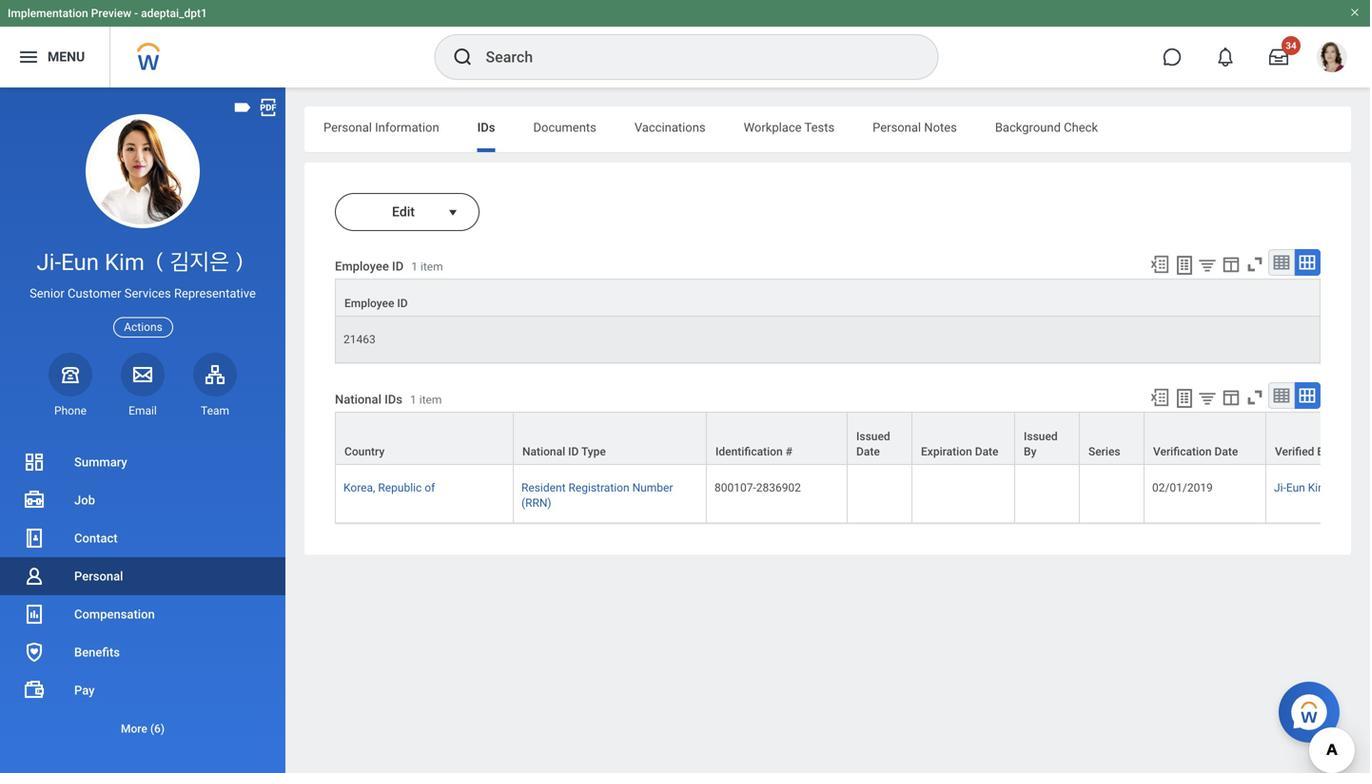 Task type: vqa. For each thing, say whether or not it's contained in the screenshot.
Vaccinations
yes



Task type: describe. For each thing, give the bounding box(es) containing it.
benefits
[[74, 646, 120, 660]]

edit button
[[335, 193, 442, 231]]

contact link
[[0, 520, 286, 558]]

verified by
[[1275, 446, 1330, 459]]

team
[[201, 404, 229, 418]]

country button
[[336, 413, 513, 465]]

eun for ji-eun kim （김지은
[[1287, 482, 1306, 495]]

compensation
[[74, 608, 155, 622]]

number
[[633, 482, 673, 495]]

issued date column header
[[848, 412, 913, 466]]

email button
[[121, 353, 165, 419]]

employee for employee id 1 item
[[335, 259, 389, 273]]

more (6)
[[121, 723, 165, 736]]

national id type button
[[514, 413, 706, 465]]

id for national id type
[[568, 446, 579, 459]]

-
[[134, 7, 138, 20]]

pay
[[74, 684, 95, 698]]

workplace
[[744, 120, 802, 135]]

senior customer services representative
[[30, 287, 256, 301]]

21463
[[344, 333, 376, 347]]

implementation preview -   adeptai_dpt1
[[8, 7, 207, 20]]

benefits image
[[23, 642, 46, 664]]

resident
[[522, 482, 566, 495]]

adeptai_dpt1
[[141, 7, 207, 20]]

ji-eun kim （김지은
[[1274, 482, 1371, 495]]

employee id
[[345, 297, 408, 310]]

issued by column header
[[1016, 412, 1080, 466]]

job link
[[0, 482, 286, 520]]

pay link
[[0, 672, 286, 710]]

export to excel image
[[1150, 254, 1171, 275]]

summary link
[[0, 444, 286, 482]]

identification #
[[716, 446, 793, 459]]

fullscreen image
[[1245, 387, 1266, 408]]

ids inside tab list
[[477, 120, 495, 135]]

personal for personal information
[[324, 120, 372, 135]]

verified by button
[[1267, 413, 1371, 465]]

country column header
[[335, 412, 514, 466]]

representative
[[174, 287, 256, 301]]

documents
[[534, 120, 597, 135]]

verified
[[1275, 446, 1315, 459]]

export to worksheets image
[[1174, 254, 1196, 277]]

identification # column header
[[707, 412, 848, 466]]

click to view/edit grid preferences image
[[1221, 387, 1242, 408]]

item for ids
[[419, 393, 442, 407]]

expand table image
[[1298, 387, 1317, 406]]

toolbar for national ids
[[1141, 383, 1321, 412]]

series
[[1089, 446, 1121, 459]]

1 for national ids
[[410, 393, 417, 407]]

table image
[[1273, 387, 1292, 406]]

export to excel image
[[1150, 387, 1171, 408]]

korea, republic of link
[[344, 478, 435, 495]]

34 button
[[1258, 36, 1301, 78]]

kim for （김지은）
[[105, 249, 145, 276]]

actions button
[[113, 317, 173, 338]]

job
[[74, 494, 95, 508]]

date for issued date
[[857, 446, 880, 459]]

notifications large image
[[1216, 48, 1235, 67]]

800107-
[[715, 482, 756, 495]]

korea,
[[344, 482, 375, 495]]

menu banner
[[0, 0, 1371, 88]]

(6)
[[150, 723, 165, 736]]

contact
[[74, 532, 118, 546]]

ji-eun kim （김지은 link
[[1274, 478, 1371, 495]]

issued date button
[[848, 413, 912, 465]]

background check
[[995, 120, 1098, 135]]

background
[[995, 120, 1061, 135]]

menu button
[[0, 27, 110, 88]]

date for expiration date
[[975, 446, 999, 459]]

edit
[[392, 204, 415, 220]]

select to filter grid data image for id
[[1197, 255, 1218, 275]]

item for id
[[421, 260, 443, 273]]

verification
[[1154, 446, 1212, 459]]

1 cell from the left
[[848, 466, 913, 524]]

expiration
[[921, 446, 973, 459]]

expand table image
[[1298, 253, 1317, 272]]

employee id 1 item
[[335, 259, 443, 273]]

800107-2836902
[[715, 482, 801, 495]]

check
[[1064, 120, 1098, 135]]

ji-eun kim （김지은）
[[37, 249, 249, 276]]

（김지은）
[[150, 249, 249, 276]]

resident registration number (rrn) link
[[522, 478, 673, 510]]

identification
[[716, 446, 783, 459]]

preview
[[91, 7, 132, 20]]

34
[[1286, 40, 1297, 51]]

korea, republic of
[[344, 482, 435, 495]]

national ids 1 item
[[335, 393, 442, 407]]

implementation
[[8, 7, 88, 20]]

national for ids
[[335, 393, 382, 407]]

phone image
[[57, 363, 84, 386]]

team ji-eun kim （김지은） element
[[193, 403, 237, 419]]

team link
[[193, 353, 237, 419]]

personal link
[[0, 558, 286, 596]]

identification # button
[[707, 413, 847, 465]]

tag image
[[232, 97, 253, 118]]

ji- for ji-eun kim （김지은）
[[37, 249, 61, 276]]

series column header
[[1080, 412, 1145, 466]]

mail image
[[131, 363, 154, 386]]



Task type: locate. For each thing, give the bounding box(es) containing it.
date inside issued date
[[857, 446, 880, 459]]

1 for employee id
[[411, 260, 418, 273]]

ids left documents
[[477, 120, 495, 135]]

notes
[[924, 120, 957, 135]]

employee id row
[[335, 279, 1321, 317]]

0 horizontal spatial personal
[[74, 570, 123, 584]]

1 vertical spatial toolbar
[[1141, 383, 1321, 412]]

more
[[121, 723, 147, 736]]

2 cell from the left
[[913, 466, 1016, 524]]

2 horizontal spatial date
[[1215, 446, 1239, 459]]

0 vertical spatial toolbar
[[1141, 249, 1321, 279]]

verification date button
[[1145, 413, 1266, 465]]

0 vertical spatial id
[[392, 259, 404, 273]]

1 down edit
[[411, 260, 418, 273]]

1
[[411, 260, 418, 273], [410, 393, 417, 407]]

by for issued by
[[1024, 446, 1037, 459]]

list containing summary
[[0, 444, 286, 748]]

item inside "employee id 1 item"
[[421, 260, 443, 273]]

eun inside "row"
[[1287, 482, 1306, 495]]

tab list
[[305, 107, 1352, 152]]

by for verified by
[[1318, 446, 1330, 459]]

id for employee id 1 item
[[392, 259, 404, 273]]

1 vertical spatial kim
[[1309, 482, 1328, 495]]

employee id button
[[336, 280, 1320, 316]]

id left "type"
[[568, 446, 579, 459]]

0 vertical spatial employee
[[335, 259, 389, 273]]

by
[[1024, 446, 1037, 459], [1318, 446, 1330, 459]]

compensation link
[[0, 596, 286, 634]]

view printable version (pdf) image
[[258, 97, 279, 118]]

expiration date button
[[913, 413, 1015, 465]]

export to worksheets image
[[1174, 387, 1196, 410]]

services
[[124, 287, 171, 301]]

0 vertical spatial ji-
[[37, 249, 61, 276]]

ji- inside "row"
[[1274, 482, 1287, 495]]

by inside issued by
[[1024, 446, 1037, 459]]

1 horizontal spatial ji-
[[1274, 482, 1287, 495]]

series button
[[1080, 413, 1144, 465]]

id up employee id
[[392, 259, 404, 273]]

2 date from the left
[[975, 446, 999, 459]]

ids up the country column header
[[385, 393, 403, 407]]

republic
[[378, 482, 422, 495]]

actions
[[124, 321, 163, 334]]

by right verified
[[1318, 446, 1330, 459]]

Search Workday  search field
[[486, 36, 899, 78]]

customer
[[68, 287, 121, 301]]

eun down verified
[[1287, 482, 1306, 495]]

date right verification
[[1215, 446, 1239, 459]]

1 vertical spatial 1
[[410, 393, 417, 407]]

id inside employee id popup button
[[397, 297, 408, 310]]

1 horizontal spatial eun
[[1287, 482, 1306, 495]]

expiration date
[[921, 446, 999, 459]]

personal left the notes
[[873, 120, 921, 135]]

0 horizontal spatial issued
[[857, 430, 891, 444]]

cell down "series"
[[1080, 466, 1145, 524]]

kim up the senior customer services representative
[[105, 249, 145, 276]]

1 horizontal spatial kim
[[1309, 482, 1328, 495]]

verification date column header
[[1145, 412, 1267, 466]]

kim left （김지은
[[1309, 482, 1328, 495]]

more (6) button
[[0, 710, 286, 748]]

select to filter grid data image
[[1197, 255, 1218, 275], [1197, 388, 1218, 408]]

0 horizontal spatial by
[[1024, 446, 1037, 459]]

caret down image
[[442, 205, 464, 220]]

email
[[129, 404, 157, 418]]

expiration date column header
[[913, 412, 1016, 466]]

1 horizontal spatial national
[[523, 446, 566, 459]]

date right expiration
[[975, 446, 999, 459]]

row containing issued date
[[335, 412, 1371, 466]]

information
[[375, 120, 439, 135]]

0 horizontal spatial kim
[[105, 249, 145, 276]]

1 horizontal spatial issued
[[1024, 430, 1058, 444]]

tab list containing personal information
[[305, 107, 1352, 152]]

fullscreen image
[[1245, 254, 1266, 275]]

compensation image
[[23, 603, 46, 626]]

0 vertical spatial item
[[421, 260, 443, 273]]

2 vertical spatial id
[[568, 446, 579, 459]]

1 horizontal spatial ids
[[477, 120, 495, 135]]

#
[[786, 446, 793, 459]]

0 horizontal spatial ji-
[[37, 249, 61, 276]]

table image
[[1273, 253, 1292, 272]]

search image
[[452, 46, 474, 69]]

kim for （김지은
[[1309, 482, 1328, 495]]

phone button
[[49, 353, 92, 419]]

ji- inside navigation pane region
[[37, 249, 61, 276]]

phone
[[54, 404, 87, 418]]

select to filter grid data image right export to worksheets icon
[[1197, 255, 1218, 275]]

（김지은
[[1331, 482, 1371, 495]]

navigation pane region
[[0, 88, 286, 774]]

issued date
[[857, 430, 891, 459]]

1 row from the top
[[335, 412, 1371, 466]]

national
[[335, 393, 382, 407], [523, 446, 566, 459]]

workplace tests
[[744, 120, 835, 135]]

personal information
[[324, 120, 439, 135]]

select to filter grid data image for ids
[[1197, 388, 1218, 408]]

personal left information at the top left
[[324, 120, 372, 135]]

kim inside navigation pane region
[[105, 249, 145, 276]]

1 vertical spatial national
[[523, 446, 566, 459]]

1 inside "employee id 1 item"
[[411, 260, 418, 273]]

personal image
[[23, 565, 46, 588]]

cell down issued date on the bottom right
[[848, 466, 913, 524]]

1 vertical spatial eun
[[1287, 482, 1306, 495]]

issued by button
[[1016, 413, 1079, 465]]

date left expiration
[[857, 446, 880, 459]]

country
[[345, 446, 385, 459]]

1 vertical spatial employee
[[345, 297, 394, 310]]

cell down expiration date
[[913, 466, 1016, 524]]

item up the country column header
[[419, 393, 442, 407]]

issued
[[857, 430, 891, 444], [1024, 430, 1058, 444]]

date inside popup button
[[975, 446, 999, 459]]

1 date from the left
[[857, 446, 880, 459]]

resident registration number (rrn)
[[522, 482, 673, 510]]

ji- down verified
[[1274, 482, 1287, 495]]

issued for date
[[857, 430, 891, 444]]

personal
[[324, 120, 372, 135], [873, 120, 921, 135], [74, 570, 123, 584]]

(rrn)
[[522, 497, 552, 510]]

personal for personal notes
[[873, 120, 921, 135]]

4 cell from the left
[[1080, 466, 1145, 524]]

ids
[[477, 120, 495, 135], [385, 393, 403, 407]]

phone ji-eun kim （김지은） element
[[49, 403, 92, 419]]

3 date from the left
[[1215, 446, 1239, 459]]

id for employee id
[[397, 297, 408, 310]]

1 horizontal spatial by
[[1318, 446, 1330, 459]]

1 vertical spatial ji-
[[1274, 482, 1287, 495]]

id
[[392, 259, 404, 273], [397, 297, 408, 310], [568, 446, 579, 459]]

ji- up senior
[[37, 249, 61, 276]]

0 vertical spatial 1
[[411, 260, 418, 273]]

1 by from the left
[[1024, 446, 1037, 459]]

benefits link
[[0, 634, 286, 672]]

eun up customer
[[61, 249, 99, 276]]

0 vertical spatial select to filter grid data image
[[1197, 255, 1218, 275]]

1 issued from the left
[[857, 430, 891, 444]]

job image
[[23, 489, 46, 512]]

item inside national ids 1 item
[[419, 393, 442, 407]]

issued for by
[[1024, 430, 1058, 444]]

row containing korea, republic of
[[335, 466, 1371, 524]]

eun for ji-eun kim （김지은）
[[61, 249, 99, 276]]

view team image
[[204, 363, 227, 386]]

2836902
[[756, 482, 801, 495]]

email ji-eun kim （김지은） element
[[121, 403, 165, 419]]

menu
[[48, 49, 85, 65]]

id inside national id type popup button
[[568, 446, 579, 459]]

3 cell from the left
[[1016, 466, 1080, 524]]

1 horizontal spatial personal
[[324, 120, 372, 135]]

ji-
[[37, 249, 61, 276], [1274, 482, 1287, 495]]

personal down "contact"
[[74, 570, 123, 584]]

1 horizontal spatial date
[[975, 446, 999, 459]]

more (6) button
[[0, 718, 286, 741]]

2 issued from the left
[[1024, 430, 1058, 444]]

employee
[[335, 259, 389, 273], [345, 297, 394, 310]]

employee up 21463 on the top of the page
[[345, 297, 394, 310]]

issued by
[[1024, 430, 1058, 459]]

kim inside "row"
[[1309, 482, 1328, 495]]

justify image
[[17, 46, 40, 69]]

employee up employee id
[[335, 259, 389, 273]]

click to view/edit grid preferences image
[[1221, 254, 1242, 275]]

row
[[335, 412, 1371, 466], [335, 466, 1371, 524]]

cell
[[848, 466, 913, 524], [913, 466, 1016, 524], [1016, 466, 1080, 524], [1080, 466, 1145, 524]]

national inside popup button
[[523, 446, 566, 459]]

of
[[425, 482, 435, 495]]

national id type column header
[[514, 412, 707, 466]]

inbox large image
[[1270, 48, 1289, 67]]

select to filter grid data image right export to worksheets image
[[1197, 388, 1218, 408]]

by right expiration date column header
[[1024, 446, 1037, 459]]

id down "employee id 1 item"
[[397, 297, 408, 310]]

employee inside popup button
[[345, 297, 394, 310]]

personal inside navigation pane region
[[74, 570, 123, 584]]

1 vertical spatial id
[[397, 297, 408, 310]]

employee for employee id
[[345, 297, 394, 310]]

cell down issued by
[[1016, 466, 1080, 524]]

national up "country"
[[335, 393, 382, 407]]

item down caret down image
[[421, 260, 443, 273]]

toolbar
[[1141, 249, 1321, 279], [1141, 383, 1321, 412]]

2 row from the top
[[335, 466, 1371, 524]]

profile logan mcneil image
[[1317, 42, 1348, 76]]

by inside verified by popup button
[[1318, 446, 1330, 459]]

0 vertical spatial ids
[[477, 120, 495, 135]]

0 vertical spatial eun
[[61, 249, 99, 276]]

type
[[582, 446, 606, 459]]

0 vertical spatial kim
[[105, 249, 145, 276]]

tests
[[805, 120, 835, 135]]

1 up the country popup button
[[410, 393, 417, 407]]

toolbar for employee id
[[1141, 249, 1321, 279]]

ji- for ji-eun kim （김지은
[[1274, 482, 1287, 495]]

kim
[[105, 249, 145, 276], [1309, 482, 1328, 495]]

close environment banner image
[[1350, 7, 1361, 18]]

0 horizontal spatial national
[[335, 393, 382, 407]]

personal notes
[[873, 120, 957, 135]]

2 by from the left
[[1318, 446, 1330, 459]]

02/01/2019
[[1153, 482, 1213, 495]]

eun inside navigation pane region
[[61, 249, 99, 276]]

summary image
[[23, 451, 46, 474]]

1 inside national ids 1 item
[[410, 393, 417, 407]]

2 horizontal spatial personal
[[873, 120, 921, 135]]

1 vertical spatial item
[[419, 393, 442, 407]]

0 horizontal spatial eun
[[61, 249, 99, 276]]

0 vertical spatial national
[[335, 393, 382, 407]]

date
[[857, 446, 880, 459], [975, 446, 999, 459], [1215, 446, 1239, 459]]

eun
[[61, 249, 99, 276], [1287, 482, 1306, 495]]

pay image
[[23, 680, 46, 702]]

summary
[[74, 455, 127, 470]]

registration
[[569, 482, 630, 495]]

national id type
[[523, 446, 606, 459]]

national up the resident
[[523, 446, 566, 459]]

0 horizontal spatial ids
[[385, 393, 403, 407]]

list
[[0, 444, 286, 748]]

national for id
[[523, 446, 566, 459]]

0 horizontal spatial date
[[857, 446, 880, 459]]

1 vertical spatial select to filter grid data image
[[1197, 388, 1218, 408]]

contact image
[[23, 527, 46, 550]]

date for verification date
[[1215, 446, 1239, 459]]

1 vertical spatial ids
[[385, 393, 403, 407]]

verification date
[[1154, 446, 1239, 459]]

senior
[[30, 287, 65, 301]]



